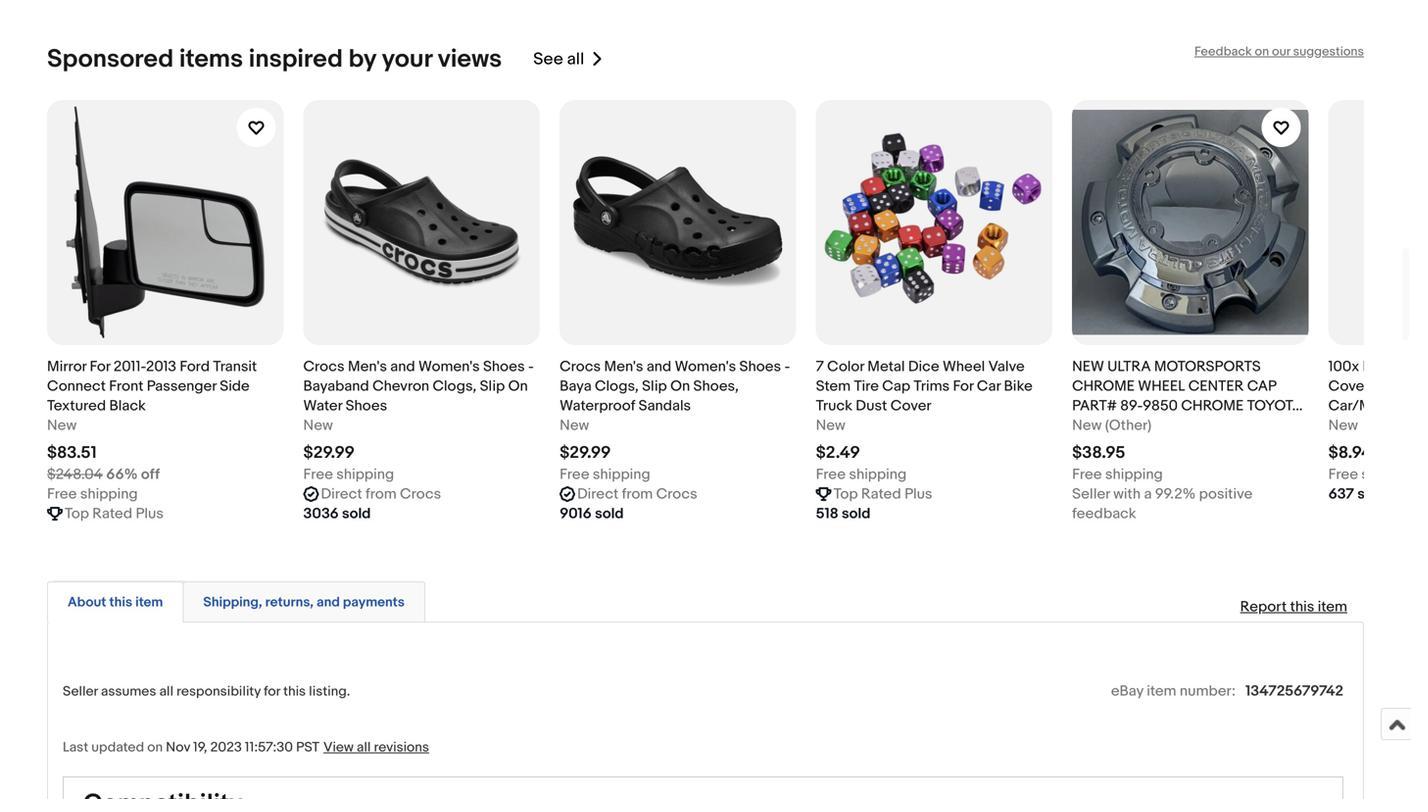 Task type: locate. For each thing, give the bounding box(es) containing it.
slip up sandals
[[642, 377, 667, 395]]

2 direct from crocs from the left
[[578, 485, 698, 503]]

seller assumes all responsibility for this listing.
[[63, 683, 350, 700]]

2 women's from the left
[[675, 358, 737, 375]]

0 horizontal spatial top rated plus text field
[[65, 504, 164, 523]]

on left nov
[[147, 739, 163, 756]]

1 new text field from the left
[[47, 416, 77, 435]]

and for shipping, returns, and payments
[[317, 594, 340, 611]]

off
[[141, 466, 160, 483]]

metal
[[868, 358, 905, 375]]

shipping inside the 7 color metal dice wheel valve stem tire cap trims for car bike truck dust cover new $2.49 free shipping
[[849, 466, 907, 483]]

shipping down $29.99 text field
[[337, 466, 394, 483]]

0 horizontal spatial top
[[65, 505, 89, 522]]

1 horizontal spatial on
[[671, 377, 690, 395]]

top rated plus down 66%
[[65, 505, 164, 522]]

1 - from the left
[[528, 358, 534, 375]]

all right assumes at the bottom left of page
[[159, 683, 174, 700]]

this right for
[[283, 683, 306, 700]]

shipping inside crocs men's and women's shoes - baya clogs, slip on shoes, waterproof sandals new $29.99 free shipping
[[593, 466, 651, 483]]

rated for right top rated plus text box
[[862, 485, 902, 503]]

1 horizontal spatial for
[[954, 377, 974, 395]]

2 horizontal spatial and
[[647, 358, 672, 375]]

v
[[1412, 358, 1412, 375]]

crocs up "baya" on the top left of page
[[560, 358, 601, 375]]

chrome
[[1073, 377, 1135, 395], [1182, 397, 1244, 415]]

1 horizontal spatial clogs,
[[595, 377, 639, 395]]

wheel
[[1139, 377, 1186, 395]]

direct
[[321, 485, 362, 503], [578, 485, 619, 503]]

2 vertical spatial all
[[357, 739, 371, 756]]

1 horizontal spatial top rated plus text field
[[834, 484, 933, 504]]

free shipping text field down $29.99 text field
[[303, 465, 394, 484]]

part#
[[1073, 397, 1117, 415]]

free shipping text field down $8.94 text field
[[1329, 465, 1412, 484]]

suggestions
[[1294, 44, 1365, 59]]

sold right 637
[[1358, 485, 1387, 503]]

and right returns,
[[317, 594, 340, 611]]

new text field down the textured
[[47, 416, 77, 435]]

top for right top rated plus text box
[[834, 485, 858, 503]]

1 vertical spatial top rated plus
[[65, 505, 164, 522]]

0 horizontal spatial all
[[159, 683, 174, 700]]

new text field up $29.99 text box
[[560, 416, 590, 435]]

direct from crocs for crocs men's and women's shoes - baya clogs, slip on shoes, waterproof sandals new $29.99 free shipping
[[578, 485, 698, 503]]

free down $2.49 text field
[[816, 466, 846, 483]]

1 men's from the left
[[348, 358, 387, 375]]

19,
[[193, 739, 207, 756]]

direct from crocs up 3036 sold text box
[[321, 485, 441, 503]]

free shipping text field down $29.99 text box
[[560, 465, 651, 484]]

dust
[[856, 397, 888, 415]]

See all text field
[[534, 49, 585, 69]]

free inside the new (other) $38.95 free shipping seller with a 99.2% positive feedback
[[1073, 466, 1103, 483]]

1 horizontal spatial shoes
[[483, 358, 525, 375]]

6 new from the left
[[1329, 417, 1359, 434]]

black
[[109, 397, 146, 415]]

sold for crocs men's and women's shoes - bayaband chevron clogs, slip on water shoes new $29.99 free shipping
[[342, 505, 371, 522]]

tire
[[855, 377, 879, 395]]

1 clogs, from the left
[[433, 377, 477, 395]]

connect
[[47, 377, 106, 395]]

free shipping text field for $2.49
[[816, 465, 907, 484]]

2 horizontal spatial shoes
[[740, 358, 782, 375]]

top rated plus for right top rated plus text box
[[834, 485, 933, 503]]

men's up bayaband
[[348, 358, 387, 375]]

men's
[[348, 358, 387, 375], [604, 358, 644, 375]]

from up 3036 sold text box
[[366, 485, 397, 503]]

1 horizontal spatial direct
[[578, 485, 619, 503]]

free up 637
[[1329, 466, 1359, 483]]

shipping down previous price $248.04 66% off text field at the left bottom of the page
[[80, 485, 138, 503]]

men's inside crocs men's and women's shoes - bayaband chevron clogs, slip on water shoes new $29.99 free shipping
[[348, 358, 387, 375]]

for down wheel
[[954, 377, 974, 395]]

1 horizontal spatial item
[[1147, 682, 1177, 700]]

on inside crocs men's and women's shoes - bayaband chevron clogs, slip on water shoes new $29.99 free shipping
[[508, 377, 528, 395]]

on left "baya" on the top left of page
[[508, 377, 528, 395]]

2011-
[[114, 358, 146, 375]]

women's up the shoes,
[[675, 358, 737, 375]]

$29.99 for crocs men's and women's shoes - baya clogs, slip on shoes, waterproof sandals new $29.99 free shipping
[[560, 443, 611, 463]]

chrome down center
[[1182, 397, 1244, 415]]

$29.99 text field
[[303, 443, 355, 463]]

seller left assumes at the bottom left of page
[[63, 683, 98, 700]]

0 horizontal spatial top rated plus
[[65, 505, 164, 522]]

this
[[109, 594, 132, 611], [1291, 598, 1315, 616], [283, 683, 306, 700]]

sold right 518
[[842, 505, 871, 522]]

0 horizontal spatial -
[[528, 358, 534, 375]]

0 horizontal spatial slip
[[480, 377, 505, 395]]

new up $29.99 text box
[[560, 417, 590, 434]]

sponsored
[[47, 44, 174, 74]]

0 vertical spatial for
[[90, 358, 110, 375]]

sold inside text box
[[342, 505, 371, 522]]

1 horizontal spatial women's
[[675, 358, 737, 375]]

134725679742
[[1246, 682, 1344, 700]]

on
[[508, 377, 528, 395], [671, 377, 690, 395]]

$29.99 inside crocs men's and women's shoes - bayaband chevron clogs, slip on water shoes new $29.99 free shipping
[[303, 443, 355, 463]]

and up sandals
[[647, 358, 672, 375]]

direct from crocs text field up 3036 sold
[[321, 484, 441, 504]]

new
[[47, 417, 77, 434], [303, 417, 333, 434], [560, 417, 590, 434], [816, 417, 846, 434], [1073, 417, 1102, 434], [1329, 417, 1359, 434]]

and inside crocs men's and women's shoes - bayaband chevron clogs, slip on water shoes new $29.99 free shipping
[[391, 358, 415, 375]]

2 horizontal spatial new text field
[[1329, 416, 1359, 435]]

2 horizontal spatial item
[[1318, 598, 1348, 616]]

3 free shipping text field from the left
[[1073, 465, 1164, 484]]

new down part# at the right of the page
[[1073, 417, 1102, 434]]

2 direct from the left
[[578, 485, 619, 503]]

shipping down $2.49
[[849, 466, 907, 483]]

5 new from the left
[[1073, 417, 1102, 434]]

3036 sold
[[303, 505, 371, 522]]

rated
[[862, 485, 902, 503], [92, 505, 132, 522]]

see all link
[[534, 44, 604, 74]]

with
[[1114, 485, 1141, 503]]

1 on from the left
[[508, 377, 528, 395]]

0 horizontal spatial direct
[[321, 485, 362, 503]]

0 horizontal spatial on
[[147, 739, 163, 756]]

shipping down $29.99 text box
[[593, 466, 651, 483]]

2 clogs, from the left
[[595, 377, 639, 395]]

women's inside crocs men's and women's shoes - baya clogs, slip on shoes, waterproof sandals new $29.99 free shipping
[[675, 358, 737, 375]]

tab list
[[47, 577, 1365, 622]]

feedback on our suggestions
[[1195, 44, 1365, 59]]

cap
[[1248, 377, 1277, 395]]

1 horizontal spatial top
[[834, 485, 858, 503]]

for left 2011-
[[90, 358, 110, 375]]

top
[[834, 485, 858, 503], [65, 505, 89, 522]]

dice
[[909, 358, 940, 375]]

tundra
[[1073, 417, 1131, 434]]

top up 518 sold text box
[[834, 485, 858, 503]]

1 horizontal spatial direct from crocs text field
[[578, 484, 698, 504]]

0 horizontal spatial this
[[109, 594, 132, 611]]

1 slip from the left
[[480, 377, 505, 395]]

on up sandals
[[671, 377, 690, 395]]

1 horizontal spatial new text field
[[303, 416, 333, 435]]

1 new text field from the left
[[560, 416, 590, 435]]

number:
[[1180, 682, 1236, 700]]

1 horizontal spatial -
[[785, 358, 791, 375]]

2 direct from crocs text field from the left
[[578, 484, 698, 504]]

1 vertical spatial for
[[954, 377, 974, 395]]

free shipping text field for $29.99
[[303, 465, 394, 484]]

women's up chevron
[[419, 358, 480, 375]]

top rated plus text field up 518 sold
[[834, 484, 933, 504]]

bayaband
[[303, 377, 369, 395]]

1 horizontal spatial men's
[[604, 358, 644, 375]]

for
[[90, 358, 110, 375], [954, 377, 974, 395]]

Free shipping text field
[[560, 465, 651, 484], [47, 484, 138, 504]]

and inside crocs men's and women's shoes - baya clogs, slip on shoes, waterproof sandals new $29.99 free shipping
[[647, 358, 672, 375]]

1 vertical spatial chrome
[[1182, 397, 1244, 415]]

1 horizontal spatial direct from crocs
[[578, 485, 698, 503]]

1 vertical spatial on
[[147, 739, 163, 756]]

4 new from the left
[[816, 417, 846, 434]]

mirror for 2011-2013 ford transit connect front passenger side textured black new $83.51 $248.04 66% off free shipping
[[47, 358, 257, 503]]

2 new text field from the left
[[816, 416, 846, 435]]

Seller with a 99.2% positive feedback text field
[[1073, 484, 1310, 523]]

transit
[[213, 358, 257, 375]]

clogs,
[[433, 377, 477, 395], [595, 377, 639, 395]]

3 new from the left
[[560, 417, 590, 434]]

shoes for crocs men's and women's shoes - baya clogs, slip on shoes, waterproof sandals new $29.99 free shipping
[[740, 358, 782, 375]]

1 horizontal spatial seller
[[1073, 485, 1111, 503]]

and inside 'button'
[[317, 594, 340, 611]]

passenger
[[147, 377, 217, 395]]

2 $29.99 from the left
[[560, 443, 611, 463]]

1 horizontal spatial chrome
[[1182, 397, 1244, 415]]

0 horizontal spatial seller
[[63, 683, 98, 700]]

- inside crocs men's and women's shoes - baya clogs, slip on shoes, waterproof sandals new $29.99 free shipping
[[785, 358, 791, 375]]

0 horizontal spatial men's
[[348, 358, 387, 375]]

9016 sold
[[560, 505, 624, 522]]

0 horizontal spatial chrome
[[1073, 377, 1135, 395]]

0 horizontal spatial direct from crocs
[[321, 485, 441, 503]]

top rated plus up 518 sold
[[834, 485, 933, 503]]

$8.94 text field
[[1329, 443, 1373, 463]]

2 on from the left
[[671, 377, 690, 395]]

2 men's from the left
[[604, 358, 644, 375]]

2 free shipping text field from the left
[[816, 465, 907, 484]]

sold inside 100x plastic v new $8.94 free shipping 637 sold
[[1358, 485, 1387, 503]]

0 vertical spatial plus
[[905, 485, 933, 503]]

- for crocs men's and women's shoes - baya clogs, slip on shoes, waterproof sandals new $29.99 free shipping
[[785, 358, 791, 375]]

plus down off
[[136, 505, 164, 522]]

this for about
[[109, 594, 132, 611]]

1 $29.99 from the left
[[303, 443, 355, 463]]

positive
[[1200, 485, 1253, 503]]

0 horizontal spatial from
[[366, 485, 397, 503]]

New text field
[[560, 416, 590, 435], [816, 416, 846, 435], [1329, 416, 1359, 435]]

free shipping text field up with
[[1073, 465, 1164, 484]]

0 horizontal spatial direct from crocs text field
[[321, 484, 441, 504]]

updated
[[91, 739, 144, 756]]

free down $29.99 text field
[[303, 466, 333, 483]]

4 free shipping text field from the left
[[1329, 465, 1412, 484]]

sold inside text box
[[842, 505, 871, 522]]

1 women's from the left
[[419, 358, 480, 375]]

rated down previous price $248.04 66% off text field at the left bottom of the page
[[92, 505, 132, 522]]

2 - from the left
[[785, 358, 791, 375]]

new down the textured
[[47, 417, 77, 434]]

trims
[[914, 377, 950, 395]]

item right ebay
[[1147, 682, 1177, 700]]

2 new from the left
[[303, 417, 333, 434]]

1 horizontal spatial this
[[283, 683, 306, 700]]

Top Rated Plus text field
[[834, 484, 933, 504], [65, 504, 164, 523]]

women's inside crocs men's and women's shoes - bayaband chevron clogs, slip on water shoes new $29.99 free shipping
[[419, 358, 480, 375]]

free shipping text field down $2.49
[[816, 465, 907, 484]]

sponsored items inspired by your views
[[47, 44, 502, 74]]

2 from from the left
[[622, 485, 653, 503]]

top down $248.04
[[65, 505, 89, 522]]

1 vertical spatial rated
[[92, 505, 132, 522]]

all right view
[[357, 739, 371, 756]]

men's inside crocs men's and women's shoes - baya clogs, slip on shoes, waterproof sandals new $29.99 free shipping
[[604, 358, 644, 375]]

on
[[1255, 44, 1270, 59], [147, 739, 163, 756]]

$38.95 text field
[[1073, 443, 1126, 463]]

direct up 9016 sold text field on the left
[[578, 485, 619, 503]]

0 vertical spatial top rated plus
[[834, 485, 933, 503]]

1 horizontal spatial plus
[[905, 485, 933, 503]]

637 sold text field
[[1329, 484, 1387, 504]]

new text field up $8.94
[[1329, 416, 1359, 435]]

shipping up with
[[1106, 466, 1164, 483]]

3 new text field from the left
[[1329, 416, 1359, 435]]

this inside report this item link
[[1291, 598, 1315, 616]]

this inside about this item button
[[109, 594, 132, 611]]

free inside 100x plastic v new $8.94 free shipping 637 sold
[[1329, 466, 1359, 483]]

1 direct from crocs text field from the left
[[321, 484, 441, 504]]

textured
[[47, 397, 106, 415]]

- inside crocs men's and women's shoes - bayaband chevron clogs, slip on water shoes new $29.99 free shipping
[[528, 358, 534, 375]]

clogs, right chevron
[[433, 377, 477, 395]]

0 horizontal spatial new text field
[[47, 416, 77, 435]]

1 horizontal spatial from
[[622, 485, 653, 503]]

previous price $248.04 66% off text field
[[47, 465, 160, 484]]

sold for 7 color metal dice wheel valve stem tire cap trims for car bike truck dust cover new $2.49 free shipping
[[842, 505, 871, 522]]

sold right 3036
[[342, 505, 371, 522]]

women's for crocs men's and women's shoes - baya clogs, slip on shoes, waterproof sandals new $29.99 free shipping
[[675, 358, 737, 375]]

1 vertical spatial all
[[159, 683, 174, 700]]

1 direct from crocs from the left
[[321, 485, 441, 503]]

1 new from the left
[[47, 417, 77, 434]]

sold right 9016
[[595, 505, 624, 522]]

new inside mirror for 2011-2013 ford transit connect front passenger side textured black new $83.51 $248.04 66% off free shipping
[[47, 417, 77, 434]]

sold inside text field
[[595, 505, 624, 522]]

clogs, up waterproof
[[595, 377, 639, 395]]

crocs up bayaband
[[303, 358, 345, 375]]

side
[[220, 377, 250, 395]]

this right report
[[1291, 598, 1315, 616]]

free down $29.99 text box
[[560, 466, 590, 483]]

1 horizontal spatial on
[[1255, 44, 1270, 59]]

top rated plus text field down 66%
[[65, 504, 164, 523]]

men's up waterproof
[[604, 358, 644, 375]]

item inside button
[[135, 594, 163, 611]]

9850
[[1143, 397, 1179, 415]]

100x plastic v new $8.94 free shipping 637 sold
[[1329, 358, 1412, 503]]

0 vertical spatial seller
[[1073, 485, 1111, 503]]

Free shipping text field
[[303, 465, 394, 484], [816, 465, 907, 484], [1073, 465, 1164, 484], [1329, 465, 1412, 484]]

car
[[977, 377, 1001, 395]]

new text field for new
[[303, 416, 333, 435]]

all right see
[[567, 49, 585, 69]]

sold for crocs men's and women's shoes - baya clogs, slip on shoes, waterproof sandals new $29.99 free shipping
[[595, 505, 624, 522]]

new text field down truck
[[816, 416, 846, 435]]

slip left "baya" on the top left of page
[[480, 377, 505, 395]]

and up chevron
[[391, 358, 415, 375]]

sold
[[1358, 485, 1387, 503], [342, 505, 371, 522], [595, 505, 624, 522], [842, 505, 871, 522]]

1 horizontal spatial and
[[391, 358, 415, 375]]

- for crocs men's and women's shoes - bayaband chevron clogs, slip on water shoes new $29.99 free shipping
[[528, 358, 534, 375]]

shipping inside mirror for 2011-2013 ford transit connect front passenger side textured black new $83.51 $248.04 66% off free shipping
[[80, 485, 138, 503]]

0 vertical spatial on
[[1255, 44, 1270, 59]]

new up $8.94
[[1329, 417, 1359, 434]]

1 free shipping text field from the left
[[303, 465, 394, 484]]

for
[[264, 683, 280, 700]]

2 horizontal spatial this
[[1291, 598, 1315, 616]]

0 horizontal spatial item
[[135, 594, 163, 611]]

and for crocs men's and women's shoes - bayaband chevron clogs, slip on water shoes new $29.99 free shipping
[[391, 358, 415, 375]]

direct from crocs up 9016 sold text field on the left
[[578, 485, 698, 503]]

seller up the feedback
[[1073, 485, 1111, 503]]

from up 9016 sold text field on the left
[[622, 485, 653, 503]]

new inside crocs men's and women's shoes - baya clogs, slip on shoes, waterproof sandals new $29.99 free shipping
[[560, 417, 590, 434]]

crocs
[[303, 358, 345, 375], [560, 358, 601, 375], [400, 485, 441, 503], [657, 485, 698, 503]]

0 horizontal spatial $29.99
[[303, 443, 355, 463]]

$29.99 text field
[[560, 443, 611, 463]]

1 vertical spatial top
[[65, 505, 89, 522]]

1 horizontal spatial top rated plus
[[834, 485, 933, 503]]

1 horizontal spatial slip
[[642, 377, 667, 395]]

1 from from the left
[[366, 485, 397, 503]]

new text field down water
[[303, 416, 333, 435]]

0 horizontal spatial plus
[[136, 505, 164, 522]]

direct up 3036 sold
[[321, 485, 362, 503]]

top rated plus
[[834, 485, 933, 503], [65, 505, 164, 522]]

chrome up part# at the right of the page
[[1073, 377, 1135, 395]]

report
[[1241, 598, 1288, 616]]

new down truck
[[816, 417, 846, 434]]

0 horizontal spatial on
[[508, 377, 528, 395]]

cover
[[891, 397, 932, 415]]

slip inside crocs men's and women's shoes - bayaband chevron clogs, slip on water shoes new $29.99 free shipping
[[480, 377, 505, 395]]

637
[[1329, 485, 1355, 503]]

baya
[[560, 377, 592, 395]]

0 vertical spatial all
[[567, 49, 585, 69]]

seller inside the new (other) $38.95 free shipping seller with a 99.2% positive feedback
[[1073, 485, 1111, 503]]

all
[[567, 49, 585, 69], [159, 683, 174, 700], [357, 739, 371, 756]]

on left our
[[1255, 44, 1270, 59]]

1 horizontal spatial rated
[[862, 485, 902, 503]]

shipping inside crocs men's and women's shoes - bayaband chevron clogs, slip on water shoes new $29.99 free shipping
[[337, 466, 394, 483]]

0 vertical spatial rated
[[862, 485, 902, 503]]

2 slip from the left
[[642, 377, 667, 395]]

pst
[[296, 739, 320, 756]]

1 horizontal spatial all
[[357, 739, 371, 756]]

ford
[[180, 358, 210, 375]]

see
[[534, 49, 564, 69]]

about
[[68, 594, 106, 611]]

1 direct from the left
[[321, 485, 362, 503]]

0 horizontal spatial women's
[[419, 358, 480, 375]]

plus down the 7 color metal dice wheel valve stem tire cap trims for car bike truck dust cover new $2.49 free shipping
[[905, 485, 933, 503]]

and
[[391, 358, 415, 375], [647, 358, 672, 375], [317, 594, 340, 611]]

free down $248.04
[[47, 485, 77, 503]]

shoes inside crocs men's and women's shoes - baya clogs, slip on shoes, waterproof sandals new $29.99 free shipping
[[740, 358, 782, 375]]

$29.99 down waterproof
[[560, 443, 611, 463]]

1 horizontal spatial $29.99
[[560, 443, 611, 463]]

2 new text field from the left
[[303, 416, 333, 435]]

direct from crocs text field up 9016 sold
[[578, 484, 698, 504]]

item right report
[[1318, 598, 1348, 616]]

$29.99 down water
[[303, 443, 355, 463]]

0 horizontal spatial clogs,
[[433, 377, 477, 395]]

cap
[[883, 377, 911, 395]]

$29.99 inside crocs men's and women's shoes - baya clogs, slip on shoes, waterproof sandals new $29.99 free shipping
[[560, 443, 611, 463]]

for inside mirror for 2011-2013 ford transit connect front passenger side textured black new $83.51 $248.04 66% off free shipping
[[90, 358, 110, 375]]

direct from crocs text field for crocs men's and women's shoes - bayaband chevron clogs, slip on water shoes new $29.99 free shipping
[[321, 484, 441, 504]]

0 horizontal spatial rated
[[92, 505, 132, 522]]

women's
[[419, 358, 480, 375], [675, 358, 737, 375]]

shipping up 637 sold text field on the bottom right of the page
[[1362, 466, 1412, 483]]

this right about
[[109, 594, 132, 611]]

from for crocs men's and women's shoes - baya clogs, slip on shoes, waterproof sandals new $29.99 free shipping
[[622, 485, 653, 503]]

$38.95
[[1073, 443, 1126, 463]]

New text field
[[47, 416, 77, 435], [303, 416, 333, 435]]

rated up 518 sold
[[862, 485, 902, 503]]

Direct from Crocs text field
[[321, 484, 441, 504], [578, 484, 698, 504]]

free
[[303, 466, 333, 483], [560, 466, 590, 483], [816, 466, 846, 483], [1073, 466, 1103, 483], [1329, 466, 1359, 483], [47, 485, 77, 503]]

1 horizontal spatial new text field
[[816, 416, 846, 435]]

crocs inside crocs men's and women's shoes - baya clogs, slip on shoes, waterproof sandals new $29.99 free shipping
[[560, 358, 601, 375]]

responsibility
[[177, 683, 261, 700]]

0 horizontal spatial new text field
[[560, 416, 590, 435]]

new down water
[[303, 417, 333, 434]]

by
[[349, 44, 376, 74]]

direct from crocs text field for crocs men's and women's shoes - baya clogs, slip on shoes, waterproof sandals new $29.99 free shipping
[[578, 484, 698, 504]]

free shipping text field down $248.04
[[47, 484, 138, 504]]

0 horizontal spatial for
[[90, 358, 110, 375]]

0 vertical spatial top
[[834, 485, 858, 503]]

9016 sold text field
[[560, 504, 624, 523]]

0 horizontal spatial and
[[317, 594, 340, 611]]

free down the $38.95
[[1073, 466, 1103, 483]]

item right about
[[135, 594, 163, 611]]



Task type: describe. For each thing, give the bounding box(es) containing it.
clogs, inside crocs men's and women's shoes - bayaband chevron clogs, slip on water shoes new $29.99 free shipping
[[433, 377, 477, 395]]

waterproof
[[560, 397, 636, 415]]

and for crocs men's and women's shoes - baya clogs, slip on shoes, waterproof sandals new $29.99 free shipping
[[647, 358, 672, 375]]

new inside the new (other) $38.95 free shipping seller with a 99.2% positive feedback
[[1073, 417, 1102, 434]]

shoes,
[[694, 377, 739, 395]]

new text field for $83.51
[[47, 416, 77, 435]]

bike
[[1004, 377, 1033, 395]]

518
[[816, 505, 839, 522]]

report this item
[[1241, 598, 1348, 616]]

returns,
[[265, 594, 314, 611]]

top for the left top rated plus text box
[[65, 505, 89, 522]]

men's for crocs men's and women's shoes - baya clogs, slip on shoes, waterproof sandals new $29.99 free shipping
[[604, 358, 644, 375]]

3036
[[303, 505, 339, 522]]

new text field for dust
[[816, 416, 846, 435]]

shoes for crocs men's and women's shoes - bayaband chevron clogs, slip on water shoes new $29.99 free shipping
[[483, 358, 525, 375]]

free inside crocs men's and women's shoes - bayaband chevron clogs, slip on water shoes new $29.99 free shipping
[[303, 466, 333, 483]]

crocs down crocs men's and women's shoes - bayaband chevron clogs, slip on water shoes new $29.99 free shipping
[[400, 485, 441, 503]]

1 vertical spatial seller
[[63, 683, 98, 700]]

valve
[[989, 358, 1025, 375]]

crocs down crocs men's and women's shoes - baya clogs, slip on shoes, waterproof sandals new $29.99 free shipping
[[657, 485, 698, 503]]

from for crocs men's and women's shoes - bayaband chevron clogs, slip on water shoes new $29.99 free shipping
[[366, 485, 397, 503]]

11:57:30
[[245, 739, 293, 756]]

front
[[109, 377, 144, 395]]

item for report this item
[[1318, 598, 1348, 616]]

our
[[1273, 44, 1291, 59]]

new inside crocs men's and women's shoes - bayaband chevron clogs, slip on water shoes new $29.99 free shipping
[[303, 417, 333, 434]]

view
[[324, 739, 354, 756]]

3036 sold text field
[[303, 504, 371, 523]]

0 vertical spatial chrome
[[1073, 377, 1135, 395]]

89-
[[1121, 397, 1143, 415]]

item for about this item
[[135, 594, 163, 611]]

revisions
[[374, 739, 429, 756]]

women's for crocs men's and women's shoes - bayaband chevron clogs, slip on water shoes new $29.99 free shipping
[[419, 358, 480, 375]]

free inside mirror for 2011-2013 ford transit connect front passenger side textured black new $83.51 $248.04 66% off free shipping
[[47, 485, 77, 503]]

shipping, returns, and payments button
[[203, 593, 405, 612]]

7
[[816, 358, 824, 375]]

direct from crocs for crocs men's and women's shoes - bayaband chevron clogs, slip on water shoes new $29.99 free shipping
[[321, 485, 441, 503]]

items
[[179, 44, 243, 74]]

518 sold
[[816, 505, 871, 522]]

feedback on our suggestions link
[[1195, 44, 1365, 59]]

1 vertical spatial plus
[[136, 505, 164, 522]]

rated for the left top rated plus text box
[[92, 505, 132, 522]]

2013
[[146, 358, 176, 375]]

2 horizontal spatial all
[[567, 49, 585, 69]]

$83.51 text field
[[47, 443, 97, 463]]

518 sold text field
[[816, 504, 871, 523]]

shipping,
[[203, 594, 262, 611]]

direct for crocs men's and women's shoes - bayaband chevron clogs, slip on water shoes new $29.99 free shipping
[[321, 485, 362, 503]]

mirror
[[47, 358, 86, 375]]

last updated on nov 19, 2023 11:57:30 pst view all revisions
[[63, 739, 429, 756]]

views
[[438, 44, 502, 74]]

wheel
[[943, 358, 986, 375]]

direct for crocs men's and women's shoes - baya clogs, slip on shoes, waterproof sandals new $29.99 free shipping
[[578, 485, 619, 503]]

0 horizontal spatial free shipping text field
[[47, 484, 138, 504]]

report this item link
[[1231, 588, 1358, 625]]

motorsports
[[1155, 358, 1262, 375]]

inspired
[[249, 44, 343, 74]]

top rated plus for the left top rated plus text box
[[65, 505, 164, 522]]

$29.99 for crocs men's and women's shoes - bayaband chevron clogs, slip on water shoes new $29.99 free shipping
[[303, 443, 355, 463]]

clogs, inside crocs men's and women's shoes - baya clogs, slip on shoes, waterproof sandals new $29.99 free shipping
[[595, 377, 639, 395]]

plastic
[[1363, 358, 1408, 375]]

crocs men's and women's shoes - baya clogs, slip on shoes, waterproof sandals new $29.99 free shipping
[[560, 358, 791, 483]]

for inside the 7 color metal dice wheel valve stem tire cap trims for car bike truck dust cover new $2.49 free shipping
[[954, 377, 974, 395]]

1 horizontal spatial free shipping text field
[[560, 465, 651, 484]]

9016
[[560, 505, 592, 522]]

99.2%
[[1156, 485, 1196, 503]]

listing.
[[309, 683, 350, 700]]

nov
[[166, 739, 190, 756]]

shipping, returns, and payments
[[203, 594, 405, 611]]

center
[[1189, 377, 1245, 395]]

color
[[828, 358, 865, 375]]

new inside 100x plastic v new $8.94 free shipping 637 sold
[[1329, 417, 1359, 434]]

shipping inside 100x plastic v new $8.94 free shipping 637 sold
[[1362, 466, 1412, 483]]

on inside crocs men's and women's shoes - baya clogs, slip on shoes, waterproof sandals new $29.99 free shipping
[[671, 377, 690, 395]]

free shipping text field for $38.95
[[1073, 465, 1164, 484]]

free shipping text field for $8.94
[[1329, 465, 1412, 484]]

about this item
[[68, 594, 163, 611]]

2023
[[210, 739, 242, 756]]

7 color metal dice wheel valve stem tire cap trims for car bike truck dust cover new $2.49 free shipping
[[816, 358, 1033, 483]]

0 horizontal spatial shoes
[[346, 397, 387, 415]]

toyota
[[1248, 397, 1303, 415]]

shipping inside the new (other) $38.95 free shipping seller with a 99.2% positive feedback
[[1106, 466, 1164, 483]]

truck
[[816, 397, 853, 415]]

new ultra motorsports chrome wheel center cap part# 89-9850 chrome toyota tundra
[[1073, 358, 1303, 434]]

your
[[382, 44, 432, 74]]

ebay
[[1112, 682, 1144, 700]]

about this item button
[[68, 593, 163, 612]]

water
[[303, 397, 342, 415]]

assumes
[[101, 683, 156, 700]]

stem
[[816, 377, 851, 395]]

66%
[[106, 466, 138, 483]]

tab list containing about this item
[[47, 577, 1365, 622]]

chevron
[[373, 377, 430, 395]]

100x
[[1329, 358, 1360, 375]]

see all
[[534, 49, 585, 69]]

crocs men's and women's shoes - bayaband chevron clogs, slip on water shoes new $29.99 free shipping
[[303, 358, 534, 483]]

$8.94
[[1329, 443, 1373, 463]]

$2.49 text field
[[816, 443, 861, 463]]

(other)
[[1106, 417, 1152, 434]]

ebay item number: 134725679742
[[1112, 682, 1344, 700]]

$248.04
[[47, 466, 103, 483]]

free inside crocs men's and women's shoes - baya clogs, slip on shoes, waterproof sandals new $29.99 free shipping
[[560, 466, 590, 483]]

new inside the 7 color metal dice wheel valve stem tire cap trims for car bike truck dust cover new $2.49 free shipping
[[816, 417, 846, 434]]

New (Other) text field
[[1073, 416, 1152, 435]]

view all revisions link
[[320, 738, 429, 756]]

new text field for $29.99
[[560, 416, 590, 435]]

slip inside crocs men's and women's shoes - baya clogs, slip on shoes, waterproof sandals new $29.99 free shipping
[[642, 377, 667, 395]]

feedback
[[1073, 505, 1137, 522]]

crocs inside crocs men's and women's shoes - bayaband chevron clogs, slip on water shoes new $29.99 free shipping
[[303, 358, 345, 375]]

men's for crocs men's and women's shoes - bayaband chevron clogs, slip on water shoes new $29.99 free shipping
[[348, 358, 387, 375]]

$2.49
[[816, 443, 861, 463]]

sandals
[[639, 397, 691, 415]]

free inside the 7 color metal dice wheel valve stem tire cap trims for car bike truck dust cover new $2.49 free shipping
[[816, 466, 846, 483]]

this for report
[[1291, 598, 1315, 616]]

ultra
[[1108, 358, 1152, 375]]

$83.51
[[47, 443, 97, 463]]



Task type: vqa. For each thing, say whether or not it's contained in the screenshot.
$248.04 in the left of the page
yes



